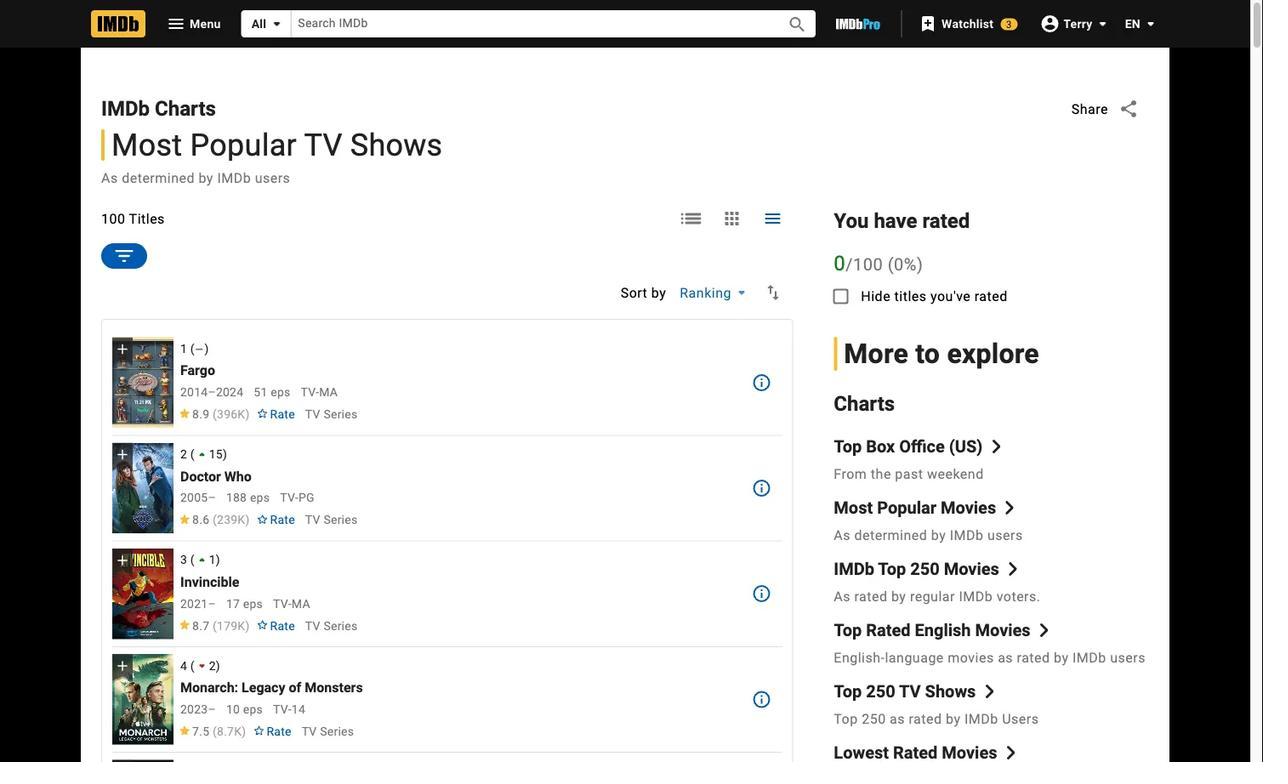 Task type: vqa. For each thing, say whether or not it's contained in the screenshot.


Task type: describe. For each thing, give the bounding box(es) containing it.
3 (
[[180, 553, 195, 567]]

as for most popular movies
[[834, 527, 851, 543]]

tv for monarch: legacy of monsters
[[302, 725, 317, 739]]

invincible
[[180, 574, 239, 590]]

2 for 2
[[209, 659, 216, 673]]

( for 2 (
[[190, 448, 195, 462]]

) inside 'ranking 2' element
[[223, 448, 227, 462]]

add image for monarch: legacy of monsters
[[114, 658, 131, 675]]

tv for doctor who
[[305, 513, 321, 527]]

1 vertical spatial determined
[[855, 527, 928, 543]]

box
[[866, 436, 895, 456]]

7.5 ( 8.7k )
[[192, 725, 246, 739]]

to
[[916, 338, 940, 370]]

top rated english movies link
[[834, 620, 1051, 641]]

396k
[[217, 408, 245, 422]]

imdb rating: 8.7 element
[[179, 619, 250, 633]]

doctor
[[180, 468, 221, 485]]

see more information about doctor who image
[[752, 478, 772, 499]]

add image for doctor who
[[114, 447, 131, 464]]

3 for 3 (
[[180, 553, 187, 567]]

ma for fargo
[[319, 385, 338, 399]]

250 for tv
[[866, 682, 896, 702]]

moved up 1 in ranking element
[[193, 551, 216, 569]]

8.6 ( 239k )
[[192, 513, 250, 527]]

0 / 100 ( 0% )
[[834, 251, 924, 275]]

regular
[[910, 588, 956, 605]]

rate button for invincible
[[250, 611, 302, 641]]

star inline image for doctor who
[[179, 515, 191, 524]]

legacy
[[242, 680, 285, 696]]

rate button for monarch: legacy of monsters
[[246, 716, 298, 747]]

top rated english movies
[[834, 620, 1031, 640]]

terry button
[[1032, 8, 1114, 39]]

of
[[289, 680, 301, 696]]

shows for popular
[[350, 127, 443, 163]]

rated down top 250 tv shows link
[[909, 711, 942, 727]]

office
[[900, 436, 945, 456]]

100 inside 0 / 100 ( 0% )
[[854, 255, 884, 275]]

no rank change element
[[195, 345, 205, 354]]

filter image
[[112, 244, 136, 268]]

tv series for fargo
[[305, 408, 358, 422]]

( for 8.9 ( 396k )
[[213, 408, 217, 422]]

group for monarch: legacy of monsters
[[112, 654, 174, 745]]

Search IMDb text field
[[291, 11, 768, 37]]

voters.
[[997, 588, 1041, 605]]

from the past weekend
[[834, 466, 984, 482]]

All search field
[[241, 10, 816, 37]]

en
[[1126, 17, 1141, 31]]

51 eps
[[254, 385, 291, 399]]

star border inline image for invincible
[[257, 620, 268, 630]]

rated right have
[[923, 208, 970, 233]]

ranking
[[680, 285, 732, 301]]

menu button
[[152, 10, 235, 37]]

determined inside most popular tv shows as determined by imdb users
[[122, 170, 195, 186]]

en button
[[1112, 9, 1162, 39]]

all button
[[241, 10, 291, 37]]

8.7k
[[217, 725, 242, 739]]

rate button for doctor who
[[250, 505, 302, 536]]

ma for invincible
[[292, 597, 310, 611]]

most popular movies link
[[834, 498, 1017, 518]]

series for monarch: legacy of monsters
[[320, 725, 354, 739]]

ranking 2 element
[[180, 446, 741, 464]]

239k
[[217, 513, 245, 527]]

2 vertical spatial chevron right inline image
[[1005, 746, 1018, 760]]

language
[[885, 650, 944, 666]]

0
[[834, 251, 846, 275]]

detailed view image
[[681, 208, 701, 229]]

/
[[846, 255, 854, 275]]

home image
[[91, 10, 146, 37]]

51
[[254, 385, 268, 399]]

most popular movies
[[834, 498, 997, 518]]

2005–
[[180, 491, 216, 505]]

tv- for monarch: legacy of monsters
[[273, 702, 292, 716]]

) inside ranking 3 element
[[216, 553, 220, 567]]

have
[[874, 208, 918, 233]]

ranking 3 element
[[180, 551, 741, 569]]

179k
[[217, 619, 245, 633]]

1 (
[[180, 342, 195, 356]]

none field inside all search field
[[291, 11, 768, 37]]

group for doctor who
[[112, 443, 174, 534]]

who
[[225, 468, 252, 485]]

2 vertical spatial users
[[1111, 650, 1146, 666]]

8.9
[[192, 408, 210, 422]]

pg
[[299, 491, 315, 505]]

you've
[[931, 288, 971, 304]]

movies
[[948, 650, 995, 666]]

j.k. simmons and steven yeun in invincible (2021) image
[[112, 549, 174, 639]]

3 for 3
[[1006, 18, 1013, 30]]

popular for tv
[[190, 127, 297, 163]]

chevron right inline image for imdb top 250 movies
[[1007, 562, 1020, 576]]

sort by
[[621, 285, 667, 301]]

share
[[1072, 101, 1109, 117]]

from
[[834, 466, 867, 482]]

selected:  compact view image
[[763, 208, 783, 229]]

top 250 as rated by imdb users
[[834, 711, 1039, 727]]

4
[[180, 659, 187, 673]]

see more information about monarch: legacy of monsters image
[[752, 690, 772, 710]]

english-
[[834, 650, 885, 666]]

tv-ma for invincible
[[273, 597, 310, 611]]

2 (
[[180, 448, 195, 462]]

250 for as
[[862, 711, 886, 727]]

grid view image
[[722, 208, 742, 229]]

chevron right inline image for top box office (us)
[[990, 440, 1004, 453]]

rated right the movies
[[1017, 650, 1051, 666]]

7.5
[[192, 725, 210, 739]]

tv inside top 250 tv shows link
[[899, 682, 921, 702]]

series for doctor who
[[324, 513, 358, 527]]

group for invincible
[[112, 549, 174, 639]]

top box office (us)
[[834, 436, 983, 456]]

imdb top 250 movies link
[[834, 559, 1020, 579]]

top for top rated english movies
[[834, 620, 862, 640]]

0 vertical spatial charts
[[155, 97, 216, 121]]

catherine tate and david tennant in doctor who (2005) image
[[112, 443, 174, 534]]

10
[[226, 702, 240, 716]]

doctor who link
[[180, 468, 252, 485]]

100 titles
[[101, 210, 165, 227]]

eps for monarch: legacy of monsters
[[243, 702, 263, 716]]

imdb inside most popular tv shows as determined by imdb users
[[217, 170, 251, 186]]

1 horizontal spatial arrow drop down image
[[732, 283, 752, 303]]

moved down 2 in ranking element
[[193, 657, 216, 675]]

( for 7.5 ( 8.7k )
[[213, 725, 217, 739]]

top 250 tv shows
[[834, 682, 976, 702]]

star inline image for fargo
[[179, 409, 191, 419]]

2021–
[[180, 597, 216, 611]]

sort
[[621, 285, 648, 301]]

kurt russell, wyatt russell, ren watabe, anders holm, anna sawai, kiersey clemons, and mari yamamoto in monarch: legacy of monsters (2023) image
[[112, 655, 174, 745]]

tv series for invincible
[[305, 619, 358, 633]]

tv series for doctor who
[[305, 513, 358, 527]]

188 eps
[[226, 491, 270, 505]]

star border inline image
[[253, 726, 265, 736]]

) inside ranking 4 element
[[216, 659, 220, 673]]

8.9 ( 396k )
[[192, 408, 250, 422]]

most popular tv shows as determined by imdb users
[[101, 127, 443, 186]]

tv-14
[[273, 702, 306, 716]]

rate for fargo
[[270, 408, 295, 422]]

series for invincible
[[324, 619, 358, 633]]

rated up rated in the bottom right of the page
[[855, 588, 888, 605]]

more to explore
[[844, 338, 1040, 370]]

watchlist image
[[918, 14, 939, 34]]

0 horizontal spatial as
[[890, 711, 905, 727]]

tv for invincible
[[305, 619, 321, 633]]

weekend
[[927, 466, 984, 482]]

see more information about invincible image
[[752, 584, 772, 604]]

top for top box office (us)
[[834, 436, 862, 456]]

invincible link
[[180, 574, 239, 590]]



Task type: locate. For each thing, give the bounding box(es) containing it.
star inline image left 8.9
[[179, 409, 191, 419]]

2 star border inline image from the top
[[257, 515, 268, 524]]

chevron right inline image inside top rated english movies "link"
[[1038, 624, 1051, 637]]

monarch:
[[180, 680, 238, 696]]

0 vertical spatial ma
[[319, 385, 338, 399]]

1 vertical spatial 100
[[854, 255, 884, 275]]

tv-pg
[[280, 491, 315, 505]]

determined
[[122, 170, 195, 186], [855, 527, 928, 543]]

titles
[[129, 210, 165, 227]]

1 vertical spatial shows
[[926, 682, 976, 702]]

chevron right inline image up voters.
[[1007, 562, 1020, 576]]

2 group from the top
[[112, 443, 174, 534]]

chevron right inline image inside top box office (us) link
[[990, 440, 1004, 453]]

star border inline image for fargo
[[257, 409, 268, 419]]

star border inline image
[[257, 409, 268, 419], [257, 515, 268, 524], [257, 620, 268, 630]]

( for 4 (
[[190, 659, 195, 673]]

1 horizontal spatial 3
[[1006, 18, 1013, 30]]

rate for invincible
[[270, 619, 295, 633]]

group left 3 (
[[112, 549, 174, 639]]

0 vertical spatial 1
[[180, 342, 187, 356]]

star inline image left the 8.6
[[179, 515, 191, 524]]

10 eps
[[226, 702, 263, 716]]

0 vertical spatial 3
[[1006, 18, 1013, 30]]

4 group from the top
[[112, 654, 174, 745]]

1 for 1 (
[[180, 342, 187, 356]]

0 vertical spatial 250
[[911, 559, 940, 579]]

star inline image
[[179, 409, 191, 419], [179, 726, 191, 736]]

hide titles you've rated
[[861, 288, 1008, 304]]

1 vertical spatial as
[[890, 711, 905, 727]]

popular inside most popular tv shows as determined by imdb users
[[190, 127, 297, 163]]

shows inside top 250 tv shows link
[[926, 682, 976, 702]]

group left 4 on the left of page
[[112, 654, 174, 745]]

tv- right 51 eps
[[301, 385, 319, 399]]

more
[[844, 338, 909, 370]]

by inside most popular tv shows as determined by imdb users
[[199, 170, 214, 186]]

None field
[[291, 11, 768, 37]]

star border inline image down "188 eps"
[[257, 515, 268, 524]]

0 vertical spatial chevron right inline image
[[990, 440, 1004, 453]]

2 vertical spatial chevron right inline image
[[983, 685, 997, 699]]

5 group from the top
[[112, 760, 174, 762]]

determined up titles
[[122, 170, 195, 186]]

terry
[[1064, 16, 1093, 30]]

1 horizontal spatial popular
[[877, 498, 937, 518]]

fargo (2014) image
[[112, 337, 174, 428]]

movies for english
[[976, 620, 1031, 640]]

0 horizontal spatial 1
[[180, 342, 187, 356]]

1 vertical spatial arrow drop up image
[[193, 551, 211, 569]]

1 vertical spatial 250
[[866, 682, 896, 702]]

english
[[915, 620, 971, 640]]

1 horizontal spatial ma
[[319, 385, 338, 399]]

( right 8.7
[[213, 619, 217, 633]]

1 horizontal spatial shows
[[926, 682, 976, 702]]

1 vertical spatial tv-ma
[[273, 597, 310, 611]]

1 up invincible
[[209, 553, 216, 567]]

1 vertical spatial ma
[[292, 597, 310, 611]]

as
[[101, 170, 118, 186], [834, 527, 851, 543], [834, 588, 851, 605]]

3 group from the top
[[112, 549, 174, 639]]

2 up monarch:
[[209, 659, 216, 673]]

menu image
[[166, 14, 186, 34]]

1 horizontal spatial chevron right inline image
[[1003, 501, 1017, 515]]

0 vertical spatial most
[[111, 127, 182, 163]]

0 horizontal spatial 100
[[101, 210, 125, 227]]

chevron right inline image for most popular movies
[[1003, 501, 1017, 515]]

eps right 188
[[250, 491, 270, 505]]

2 horizontal spatial chevron right inline image
[[1038, 624, 1051, 637]]

0 horizontal spatial charts
[[155, 97, 216, 121]]

add image left 2 (
[[114, 447, 131, 464]]

chevron right inline image right (us)
[[990, 440, 1004, 453]]

100 left titles
[[101, 210, 125, 227]]

star inline image inside imdb rating: 8.6 element
[[179, 515, 191, 524]]

monarch: legacy of monsters link
[[180, 680, 363, 696]]

(us)
[[950, 436, 983, 456]]

0 vertical spatial users
[[255, 170, 290, 186]]

2 inside ranking 4 element
[[209, 659, 216, 673]]

0 vertical spatial chevron right inline image
[[1003, 501, 1017, 515]]

charts
[[155, 97, 216, 121], [834, 392, 895, 416]]

0 horizontal spatial arrow drop down image
[[267, 14, 287, 34]]

tv- for doctor who
[[280, 491, 299, 505]]

top
[[834, 436, 862, 456], [878, 559, 906, 579], [834, 620, 862, 640], [834, 682, 862, 702], [834, 711, 858, 727]]

imdb rating: 8.6 element
[[179, 513, 250, 527]]

( right 4 on the left of page
[[190, 659, 195, 673]]

add image left 1 (
[[114, 341, 131, 358]]

group left 2 (
[[112, 443, 174, 534]]

( inside ranking 4 element
[[190, 659, 195, 673]]

watchlist
[[942, 17, 994, 31]]

1 vertical spatial charts
[[834, 392, 895, 416]]

tv-ma right 17 eps
[[273, 597, 310, 611]]

1 vertical spatial as
[[834, 527, 851, 543]]

top for top 250 as rated by imdb users
[[834, 711, 858, 727]]

( left 15
[[190, 448, 195, 462]]

1 left no rank change image
[[180, 342, 187, 356]]

users
[[1003, 711, 1039, 727]]

most
[[111, 127, 182, 163], [834, 498, 873, 518]]

top 250 tv shows link
[[834, 682, 997, 702]]

ma
[[319, 385, 338, 399], [292, 597, 310, 611]]

tv- right 17 eps
[[273, 597, 292, 611]]

0 vertical spatial star inline image
[[179, 409, 191, 419]]

rate
[[270, 408, 295, 422], [270, 513, 295, 527], [270, 619, 295, 633], [267, 725, 292, 739]]

2
[[180, 448, 187, 462], [209, 659, 216, 673]]

chevron right inline image inside imdb top 250 movies link
[[1007, 562, 1020, 576]]

( right 8.9
[[213, 408, 217, 422]]

0 horizontal spatial chevron right inline image
[[983, 685, 997, 699]]

0 horizontal spatial determined
[[122, 170, 195, 186]]

submit search image
[[788, 14, 808, 35]]

eps right 10
[[243, 702, 263, 716]]

1 vertical spatial 2
[[209, 659, 216, 673]]

( for 1 (
[[190, 342, 195, 356]]

star border inline image down 51
[[257, 409, 268, 419]]

2 vertical spatial as
[[834, 588, 851, 605]]

change sort by direction image
[[763, 283, 784, 303]]

0 vertical spatial determined
[[122, 170, 195, 186]]

arrow drop down image right 'terry'
[[1141, 14, 1162, 34]]

tv inside most popular tv shows as determined by imdb users
[[304, 127, 343, 163]]

2 horizontal spatial users
[[1111, 650, 1146, 666]]

most down from
[[834, 498, 873, 518]]

2 arrow drop up image from the top
[[193, 551, 211, 569]]

tv-ma right 51 eps
[[301, 385, 338, 399]]

( inside ranking 3 element
[[190, 553, 195, 567]]

shows
[[350, 127, 443, 163], [926, 682, 976, 702]]

0 vertical spatial popular
[[190, 127, 297, 163]]

arrow drop up image up doctor in the left of the page
[[193, 446, 211, 464]]

star inline image inside imdb rating: 8.7 element
[[179, 620, 191, 630]]

4 (
[[180, 659, 195, 673]]

1 horizontal spatial arrow drop down image
[[1093, 13, 1114, 34]]

1 horizontal spatial charts
[[834, 392, 895, 416]]

as up english-
[[834, 588, 851, 605]]

1 add image from the top
[[114, 341, 131, 358]]

chevron right inline image
[[1003, 501, 1017, 515], [1038, 624, 1051, 637], [983, 685, 997, 699]]

arrow drop up image up invincible
[[193, 551, 211, 569]]

( up hide
[[888, 255, 894, 275]]

1 vertical spatial star inline image
[[179, 726, 191, 736]]

( up the fargo at the top
[[190, 342, 195, 356]]

arrow drop down image left change sort by direction image
[[732, 283, 752, 303]]

rate down tv-pg
[[270, 513, 295, 527]]

monsters
[[305, 680, 363, 696]]

)
[[917, 255, 924, 275], [205, 342, 209, 356], [245, 408, 250, 422], [223, 448, 227, 462], [245, 513, 250, 527], [216, 553, 220, 567], [245, 619, 250, 633], [216, 659, 220, 673], [242, 725, 246, 739]]

account circle image
[[1040, 13, 1061, 34]]

ranking 4 element
[[180, 657, 741, 675]]

tv
[[304, 127, 343, 163], [305, 408, 321, 422], [305, 513, 321, 527], [305, 619, 321, 633], [899, 682, 921, 702], [302, 725, 317, 739]]

tv series for monarch: legacy of monsters
[[302, 725, 354, 739]]

1 horizontal spatial as
[[998, 650, 1014, 666]]

0 vertical spatial 100
[[101, 210, 125, 227]]

1 vertical spatial popular
[[877, 498, 937, 518]]

0%
[[894, 255, 917, 275]]

1 horizontal spatial most
[[834, 498, 873, 518]]

17 eps
[[226, 597, 263, 611]]

0 horizontal spatial 2
[[180, 448, 187, 462]]

arrow drop down image left en
[[1093, 13, 1114, 34]]

1 for 1
[[209, 553, 216, 567]]

as determined by imdb users
[[834, 527, 1023, 543]]

top inside "link"
[[834, 620, 862, 640]]

rate right 179k
[[270, 619, 295, 633]]

rated
[[866, 620, 911, 640]]

1
[[180, 342, 187, 356], [209, 553, 216, 567]]

rated right you've
[[975, 288, 1008, 304]]

top box office (us) link
[[834, 436, 1004, 457]]

rate for monarch: legacy of monsters
[[267, 725, 292, 739]]

2023–
[[180, 702, 216, 716]]

arrow drop up image for doctor who
[[193, 446, 211, 464]]

star inline image for invincible
[[179, 620, 191, 630]]

rated
[[923, 208, 970, 233], [975, 288, 1008, 304], [855, 588, 888, 605], [1017, 650, 1051, 666], [909, 711, 942, 727]]

imdb top 250 movies
[[834, 559, 1000, 579]]

1 vertical spatial users
[[988, 527, 1023, 543]]

2 vertical spatial 250
[[862, 711, 886, 727]]

explore
[[947, 338, 1040, 370]]

imdb
[[101, 97, 150, 121], [217, 170, 251, 186], [950, 527, 984, 543], [834, 559, 875, 579], [959, 588, 993, 605], [1073, 650, 1107, 666], [965, 711, 999, 727]]

most for movies
[[834, 498, 873, 518]]

0 vertical spatial as
[[998, 650, 1014, 666]]

eps for fargo
[[271, 385, 291, 399]]

no rank change image
[[195, 345, 204, 354]]

tv for fargo
[[305, 408, 321, 422]]

0 horizontal spatial popular
[[190, 127, 297, 163]]

rate button for fargo
[[250, 399, 302, 430]]

0 vertical spatial tv-ma
[[301, 385, 338, 399]]

0 vertical spatial star inline image
[[179, 515, 191, 524]]

shows for 250
[[926, 682, 976, 702]]

0 vertical spatial add image
[[114, 341, 131, 358]]

star inline image left 8.7
[[179, 620, 191, 630]]

3 star border inline image from the top
[[257, 620, 268, 630]]

0 vertical spatial as
[[101, 170, 118, 186]]

imdb rating: 7.5 element
[[179, 725, 246, 739]]

250 down english-
[[866, 682, 896, 702]]

250 up the regular
[[911, 559, 940, 579]]

most down imdb charts
[[111, 127, 182, 163]]

0 vertical spatial arrow drop down image
[[732, 283, 752, 303]]

movies for 250
[[944, 559, 1000, 579]]

chevron right inline image down users
[[1005, 746, 1018, 760]]

arrow drop down image for en
[[1141, 14, 1162, 34]]

1 star inline image from the top
[[179, 409, 191, 419]]

rate button right 239k
[[250, 505, 302, 536]]

add image
[[114, 341, 131, 358], [114, 447, 131, 464], [114, 658, 131, 675]]

0 horizontal spatial users
[[255, 170, 290, 186]]

moved up 15 in ranking element
[[193, 446, 223, 464]]

0 vertical spatial arrow drop up image
[[193, 446, 211, 464]]

eps for invincible
[[243, 597, 263, 611]]

2 add image from the top
[[114, 447, 131, 464]]

( inside 'ranking 2' element
[[190, 448, 195, 462]]

1 vertical spatial movies
[[944, 559, 1000, 579]]

ma right 51 eps
[[319, 385, 338, 399]]

you
[[834, 208, 869, 233]]

tv-ma for fargo
[[301, 385, 338, 399]]

as for imdb top 250 movies
[[834, 588, 851, 605]]

star inline image inside imdb rating: 7.5 element
[[179, 726, 191, 736]]

chevron right inline image for top 250 tv shows
[[983, 685, 997, 699]]

arrow drop down image
[[732, 283, 752, 303], [193, 657, 211, 675]]

0 horizontal spatial 3
[[180, 553, 187, 567]]

movies
[[941, 498, 997, 518], [944, 559, 1000, 579], [976, 620, 1031, 640]]

14
[[292, 702, 306, 716]]

imdb rating: 8.9 element
[[179, 408, 250, 422]]

as rated by regular imdb voters.
[[834, 588, 1041, 605]]

( up invincible
[[190, 553, 195, 567]]

0 horizontal spatial arrow drop down image
[[193, 657, 211, 675]]

(
[[888, 255, 894, 275], [190, 342, 195, 356], [213, 408, 217, 422], [190, 448, 195, 462], [213, 513, 217, 527], [190, 553, 195, 567], [213, 619, 217, 633], [190, 659, 195, 673], [213, 725, 217, 739]]

2 vertical spatial add image
[[114, 658, 131, 675]]

movies up english-language movies as rated by imdb users
[[976, 620, 1031, 640]]

0 horizontal spatial most
[[111, 127, 182, 163]]

arrow drop down image right 4 on the left of page
[[193, 657, 211, 675]]

1 group from the top
[[112, 337, 174, 428]]

users inside most popular tv shows as determined by imdb users
[[255, 170, 290, 186]]

rate right star border inline icon
[[267, 725, 292, 739]]

chevron right inline image
[[990, 440, 1004, 453], [1007, 562, 1020, 576], [1005, 746, 1018, 760]]

1 horizontal spatial 2
[[209, 659, 216, 673]]

top for top 250 tv shows
[[834, 682, 862, 702]]

series
[[324, 408, 358, 422], [324, 513, 358, 527], [324, 619, 358, 633], [320, 725, 354, 739]]

8.7
[[192, 619, 210, 633]]

all
[[252, 17, 267, 31]]

arrow drop down image inside the 'en' button
[[1141, 14, 1162, 34]]

group for fargo
[[112, 337, 174, 428]]

eps right 17
[[243, 597, 263, 611]]

group
[[112, 337, 174, 428], [112, 443, 174, 534], [112, 549, 174, 639], [112, 654, 174, 745], [112, 760, 174, 762]]

0 horizontal spatial shows
[[350, 127, 443, 163]]

3 add image from the top
[[114, 658, 131, 675]]

imelda staunton, olivia colman, and claire foy in the crown (2016) image
[[112, 760, 174, 762]]

fargo
[[180, 363, 215, 379]]

0 vertical spatial movies
[[941, 498, 997, 518]]

add to watchlist image
[[112, 760, 133, 762]]

1 vertical spatial star inline image
[[179, 620, 191, 630]]

as right the movies
[[998, 650, 1014, 666]]

17
[[226, 597, 240, 611]]

you have rated
[[834, 208, 970, 233]]

determined down most popular movies
[[855, 527, 928, 543]]

checkbox unchecked image
[[831, 287, 851, 307]]

1 vertical spatial 3
[[180, 553, 187, 567]]

chevron right inline image inside most popular movies link
[[1003, 501, 1017, 515]]

tv-ma
[[301, 385, 338, 399], [273, 597, 310, 611]]

eps for doctor who
[[250, 491, 270, 505]]

share on social media image
[[1119, 99, 1139, 119]]

rate for doctor who
[[270, 513, 295, 527]]

3
[[1006, 18, 1013, 30], [180, 553, 187, 567]]

1 vertical spatial most
[[834, 498, 873, 518]]

popular for movies
[[877, 498, 937, 518]]

1 horizontal spatial 1
[[209, 553, 216, 567]]

menu
[[190, 16, 221, 30]]

( inside 0 / 100 ( 0% )
[[888, 255, 894, 275]]

as up 100 titles
[[101, 170, 118, 186]]

most inside most popular tv shows as determined by imdb users
[[111, 127, 182, 163]]

past
[[895, 466, 924, 482]]

monarch: legacy of monsters
[[180, 680, 363, 696]]

1 horizontal spatial 100
[[854, 255, 884, 275]]

arrow drop down image for all
[[267, 14, 287, 34]]

1 vertical spatial star border inline image
[[257, 515, 268, 524]]

shows inside most popular tv shows as determined by imdb users
[[350, 127, 443, 163]]

group left 1 (
[[112, 337, 174, 428]]

eps right 51
[[271, 385, 291, 399]]

) inside 0 / 100 ( 0% )
[[917, 255, 924, 275]]

series for fargo
[[324, 408, 358, 422]]

( for 8.6 ( 239k )
[[213, 513, 217, 527]]

0 vertical spatial shows
[[350, 127, 443, 163]]

arrow drop up image for invincible
[[193, 551, 211, 569]]

doctor who
[[180, 468, 252, 485]]

2 left moved up 15 in ranking element
[[180, 448, 187, 462]]

1 star border inline image from the top
[[257, 409, 268, 419]]

2 horizontal spatial arrow drop down image
[[1141, 14, 1162, 34]]

star inline image left 7.5
[[179, 726, 191, 736]]

0 horizontal spatial ma
[[292, 597, 310, 611]]

0 vertical spatial star border inline image
[[257, 409, 268, 419]]

fargo link
[[180, 363, 215, 379]]

2 vertical spatial star border inline image
[[257, 620, 268, 630]]

as down from
[[834, 527, 851, 543]]

rate button right 8.7k
[[246, 716, 298, 747]]

star border inline image down 17 eps
[[257, 620, 268, 630]]

2 star inline image from the top
[[179, 620, 191, 630]]

english-language movies as rated by imdb users
[[834, 650, 1146, 666]]

8.7 ( 179k )
[[192, 619, 250, 633]]

arrow drop down image inside "all" button
[[267, 14, 287, 34]]

1 vertical spatial chevron right inline image
[[1038, 624, 1051, 637]]

tv- for invincible
[[273, 597, 292, 611]]

group down kurt russell, wyatt russell, ren watabe, anders holm, anna sawai, kiersey clemons, and mari yamamoto in monarch: legacy of monsters (2023) image
[[112, 760, 174, 762]]

arrow drop down image
[[1093, 13, 1114, 34], [267, 14, 287, 34], [1141, 14, 1162, 34]]

star inline image inside imdb rating: 8.9 element
[[179, 409, 191, 419]]

1 vertical spatial chevron right inline image
[[1007, 562, 1020, 576]]

add image for fargo
[[114, 341, 131, 358]]

250 down top 250 tv shows
[[862, 711, 886, 727]]

2014–2024
[[180, 385, 244, 399]]

movies up as rated by regular imdb voters.
[[944, 559, 1000, 579]]

rate down 51 eps
[[270, 408, 295, 422]]

tv- down monarch: legacy of monsters link
[[273, 702, 292, 716]]

as inside most popular tv shows as determined by imdb users
[[101, 170, 118, 186]]

arrow drop down image right the menu
[[267, 14, 287, 34]]

star inline image for monarch: legacy of monsters
[[179, 726, 191, 736]]

1 vertical spatial add image
[[114, 447, 131, 464]]

1 vertical spatial 1
[[209, 553, 216, 567]]

( right the 8.6
[[213, 513, 217, 527]]

1 arrow drop up image from the top
[[193, 446, 211, 464]]

100 right 0
[[854, 255, 884, 275]]

see more information about fargo image
[[752, 373, 772, 393]]

Hide titles you've rated checkbox
[[821, 276, 861, 317]]

the
[[871, 466, 892, 482]]

tv- for fargo
[[301, 385, 319, 399]]

1 horizontal spatial determined
[[855, 527, 928, 543]]

movies inside "link"
[[976, 620, 1031, 640]]

as down top 250 tv shows
[[890, 711, 905, 727]]

1 star inline image from the top
[[179, 515, 191, 524]]

star border inline image for doctor who
[[257, 515, 268, 524]]

star inline image
[[179, 515, 191, 524], [179, 620, 191, 630]]

2 for 2 (
[[180, 448, 187, 462]]

rate button right 179k
[[250, 611, 302, 641]]

chevron right inline image inside top 250 tv shows link
[[983, 685, 997, 699]]

3 left account circle image
[[1006, 18, 1013, 30]]

1 horizontal spatial users
[[988, 527, 1023, 543]]

0 vertical spatial 2
[[180, 448, 187, 462]]

movies down the weekend
[[941, 498, 997, 518]]

3 left moved up 1 in ranking element
[[180, 553, 187, 567]]

( for 3 (
[[190, 553, 195, 567]]

2 star inline image from the top
[[179, 726, 191, 736]]

ranking 1 element
[[180, 342, 741, 356]]

titles
[[895, 288, 927, 304]]

15
[[209, 448, 223, 462]]

imdb charts
[[101, 97, 216, 121]]

( right 7.5
[[213, 725, 217, 739]]

arrow drop down image inside terry button
[[1093, 13, 1114, 34]]

ma right 17 eps
[[292, 597, 310, 611]]

most for tv
[[111, 127, 182, 163]]

( for 8.7 ( 179k )
[[213, 619, 217, 633]]

1 inside ranking 3 element
[[209, 553, 216, 567]]

hide
[[861, 288, 891, 304]]

1 vertical spatial arrow drop down image
[[193, 657, 211, 675]]

2 vertical spatial movies
[[976, 620, 1031, 640]]

arrow drop up image
[[193, 446, 211, 464], [193, 551, 211, 569]]

add image left 4 on the left of page
[[114, 658, 131, 675]]

chevron right inline image for top rated english movies
[[1038, 624, 1051, 637]]

add image
[[114, 552, 131, 569]]

tv- right "188 eps"
[[280, 491, 299, 505]]

rate button right "396k" at bottom left
[[250, 399, 302, 430]]



